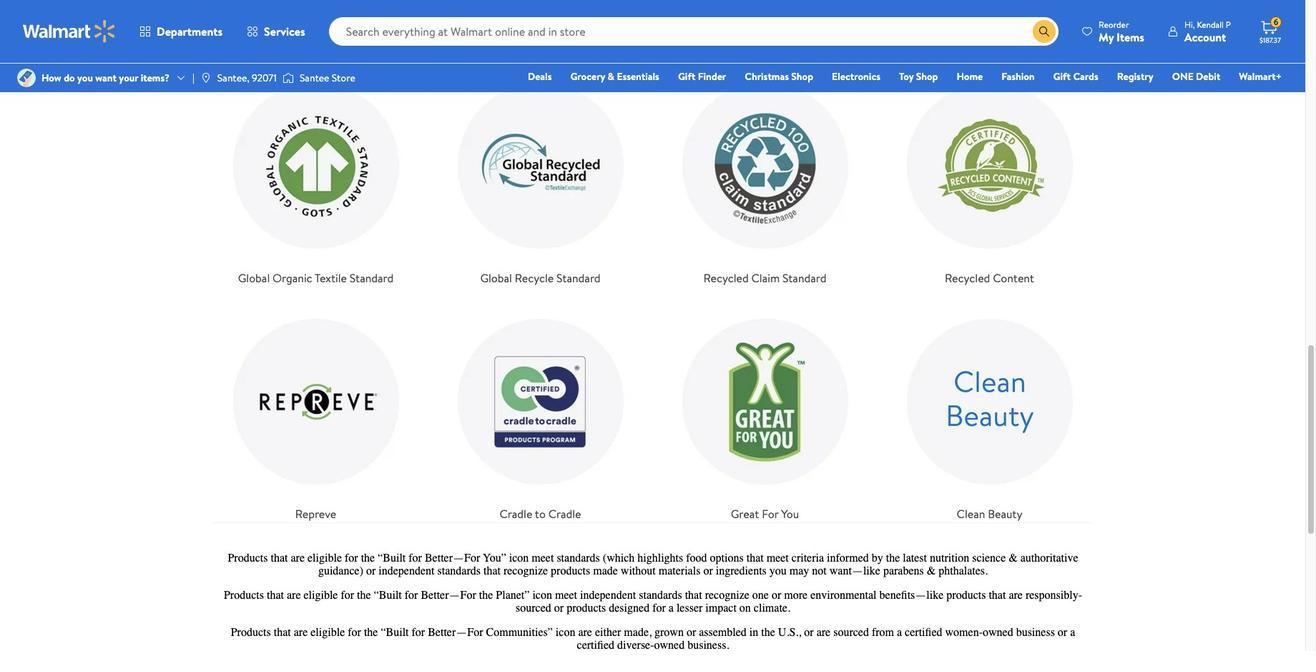 Task type: describe. For each thing, give the bounding box(es) containing it.
grocery & essentials
[[571, 69, 660, 84]]

your
[[119, 71, 138, 85]]

items?
[[141, 71, 170, 85]]

kendall
[[1197, 18, 1224, 30]]

registry link
[[1111, 69, 1160, 84]]

clean beauty link
[[886, 298, 1094, 523]]

one debit
[[1173, 69, 1221, 84]]

deals
[[528, 69, 552, 84]]

gift cards
[[1054, 69, 1099, 84]]

walmart image
[[23, 20, 116, 43]]

shop for christmas shop
[[792, 69, 814, 84]]

less
[[1078, 37, 1094, 51]]

recycled content link
[[886, 62, 1094, 287]]

&
[[608, 69, 615, 84]]

gift for gift cards
[[1054, 69, 1071, 84]]

toy shop link
[[893, 69, 945, 84]]

$187.37
[[1260, 35, 1281, 45]]

1 standard from the left
[[350, 270, 394, 286]]

see less
[[1060, 37, 1094, 51]]

see
[[1060, 37, 1075, 51]]

store
[[332, 71, 355, 85]]

standard for global recycle standard
[[557, 270, 601, 286]]

fashion link
[[995, 69, 1041, 84]]

grocery
[[571, 69, 605, 84]]

recycled content
[[945, 270, 1035, 286]]

christmas shop
[[745, 69, 814, 84]]

gift finder link
[[672, 69, 733, 84]]

how
[[41, 71, 61, 85]]

electronics link
[[826, 69, 887, 84]]

great for you link
[[661, 298, 869, 523]]

repreve
[[295, 507, 336, 522]]

grocery & essentials link
[[564, 69, 666, 84]]

you
[[782, 507, 799, 522]]

1 list item from the left
[[353, 0, 503, 15]]

92071
[[252, 71, 277, 85]]

see less button
[[1060, 37, 1094, 51]]

p
[[1226, 18, 1231, 30]]

Walmart Site-Wide search field
[[329, 17, 1059, 46]]

textile
[[315, 270, 347, 286]]

christmas
[[745, 69, 789, 84]]

debit
[[1196, 69, 1221, 84]]

organic
[[273, 270, 312, 286]]

clean
[[957, 507, 985, 522]]

how do you want your items?
[[41, 71, 170, 85]]

recycle
[[515, 270, 554, 286]]

 image for how do you want your items?
[[17, 69, 36, 87]]

home
[[957, 69, 983, 84]]

2 list item from the left
[[653, 0, 803, 15]]

reorder my items
[[1099, 18, 1145, 45]]

global recycle standard
[[480, 270, 601, 286]]

global recycle standard link
[[437, 62, 644, 287]]

fashion
[[1002, 69, 1035, 84]]

6
[[1274, 16, 1279, 28]]

gift cards link
[[1047, 69, 1105, 84]]

list containing global organic textile standard
[[204, 51, 1102, 523]]



Task type: vqa. For each thing, say whether or not it's contained in the screenshot.
NEIGHBORHOOD
no



Task type: locate. For each thing, give the bounding box(es) containing it.
registry
[[1117, 69, 1154, 84]]

santee,
[[217, 71, 250, 85]]

 image right 92071
[[283, 71, 294, 85]]

1 horizontal spatial cradle
[[549, 507, 581, 522]]

toy
[[899, 69, 914, 84]]

0 horizontal spatial standard
[[350, 270, 394, 286]]

list item
[[353, 0, 503, 15], [653, 0, 803, 15]]

santee, 92071
[[217, 71, 277, 85]]

great
[[731, 507, 759, 522]]

0 horizontal spatial recycled
[[704, 270, 749, 286]]

1 global from the left
[[238, 270, 270, 286]]

you
[[77, 71, 93, 85]]

0 horizontal spatial list item
[[353, 0, 503, 15]]

hi,
[[1185, 18, 1195, 30]]

repreve link
[[212, 298, 420, 523]]

 image left how
[[17, 69, 36, 87]]

1 horizontal spatial standard
[[557, 270, 601, 286]]

1 horizontal spatial shop
[[916, 69, 938, 84]]

2 recycled from the left
[[945, 270, 990, 286]]

standard right recycle
[[557, 270, 601, 286]]

recycled left claim
[[704, 270, 749, 286]]

home link
[[950, 69, 990, 84]]

0 horizontal spatial gift
[[678, 69, 696, 84]]

recycled claim standard link
[[661, 62, 869, 287]]

recycled for recycled content
[[945, 270, 990, 286]]

6 $187.37
[[1260, 16, 1281, 45]]

1 cradle from the left
[[500, 507, 533, 522]]

standard right claim
[[783, 270, 827, 286]]

2 global from the left
[[480, 270, 512, 286]]

reorder
[[1099, 18, 1129, 30]]

 image for santee, 92071
[[200, 72, 212, 84]]

global for global organic textile standard
[[238, 270, 270, 286]]

cradle right to at left bottom
[[549, 507, 581, 522]]

recycled left content
[[945, 270, 990, 286]]

cradle left to at left bottom
[[500, 507, 533, 522]]

cradle
[[500, 507, 533, 522], [549, 507, 581, 522]]

christmas shop link
[[739, 69, 820, 84]]

want
[[95, 71, 117, 85]]

shop for toy shop
[[916, 69, 938, 84]]

global organic textile standard link
[[212, 62, 420, 287]]

gift left cards
[[1054, 69, 1071, 84]]

one debit link
[[1166, 69, 1227, 84]]

 image for santee store
[[283, 71, 294, 85]]

1 shop from the left
[[792, 69, 814, 84]]

2 horizontal spatial  image
[[283, 71, 294, 85]]

 image
[[17, 69, 36, 87], [283, 71, 294, 85], [200, 72, 212, 84]]

1 recycled from the left
[[704, 270, 749, 286]]

shop right toy
[[916, 69, 938, 84]]

clean beauty
[[957, 507, 1023, 522]]

3 standard from the left
[[783, 270, 827, 286]]

walmart+ link
[[1233, 69, 1289, 84]]

beauty
[[988, 507, 1023, 522]]

|
[[192, 71, 195, 85]]

1 horizontal spatial  image
[[200, 72, 212, 84]]

 image right |
[[200, 72, 212, 84]]

essentials
[[617, 69, 660, 84]]

1 vertical spatial list
[[204, 51, 1102, 523]]

gift
[[678, 69, 696, 84], [1054, 69, 1071, 84]]

0 horizontal spatial global
[[238, 270, 270, 286]]

deals link
[[522, 69, 558, 84]]

1 horizontal spatial list item
[[653, 0, 803, 15]]

Search search field
[[329, 17, 1059, 46]]

services button
[[235, 14, 317, 49]]

departments
[[157, 24, 223, 39]]

walmart+
[[1239, 69, 1282, 84]]

gift for gift finder
[[678, 69, 696, 84]]

great for you
[[731, 507, 799, 522]]

search icon image
[[1039, 26, 1050, 37]]

2 list from the top
[[204, 51, 1102, 523]]

do
[[64, 71, 75, 85]]

2 gift from the left
[[1054, 69, 1071, 84]]

gift finder
[[678, 69, 726, 84]]

hi, kendall p account
[[1185, 18, 1231, 45]]

recycled claim standard
[[704, 270, 827, 286]]

more certifications
[[212, 32, 331, 52]]

2 horizontal spatial standard
[[783, 270, 827, 286]]

shop right christmas on the top right
[[792, 69, 814, 84]]

global for global recycle standard
[[480, 270, 512, 286]]

cradle to cradle
[[500, 507, 581, 522]]

1 gift from the left
[[678, 69, 696, 84]]

global
[[238, 270, 270, 286], [480, 270, 512, 286]]

items
[[1117, 29, 1145, 45]]

services
[[264, 24, 305, 39]]

one
[[1173, 69, 1194, 84]]

0 vertical spatial list
[[204, 0, 1102, 15]]

more
[[212, 32, 245, 52]]

gift left the finder
[[678, 69, 696, 84]]

account
[[1185, 29, 1227, 45]]

to
[[535, 507, 546, 522]]

santee store
[[300, 71, 355, 85]]

cradle to cradle link
[[437, 298, 644, 523]]

list
[[204, 0, 1102, 15], [204, 51, 1102, 523]]

1 horizontal spatial recycled
[[945, 270, 990, 286]]

claim
[[752, 270, 780, 286]]

for
[[762, 507, 779, 522]]

0 horizontal spatial  image
[[17, 69, 36, 87]]

departments button
[[127, 14, 235, 49]]

toy shop
[[899, 69, 938, 84]]

2 standard from the left
[[557, 270, 601, 286]]

my
[[1099, 29, 1114, 45]]

shop
[[792, 69, 814, 84], [916, 69, 938, 84]]

recycled
[[704, 270, 749, 286], [945, 270, 990, 286]]

santee
[[300, 71, 329, 85]]

cards
[[1074, 69, 1099, 84]]

0 horizontal spatial shop
[[792, 69, 814, 84]]

standard right textile
[[350, 270, 394, 286]]

certifications
[[248, 32, 331, 52]]

1 horizontal spatial gift
[[1054, 69, 1071, 84]]

global organic textile standard
[[238, 270, 394, 286]]

standard
[[350, 270, 394, 286], [557, 270, 601, 286], [783, 270, 827, 286]]

global left organic
[[238, 270, 270, 286]]

finder
[[698, 69, 726, 84]]

global left recycle
[[480, 270, 512, 286]]

2 shop from the left
[[916, 69, 938, 84]]

standard for recycled claim standard
[[783, 270, 827, 286]]

2 cradle from the left
[[549, 507, 581, 522]]

recycled for recycled claim standard
[[704, 270, 749, 286]]

1 list from the top
[[204, 0, 1102, 15]]

electronics
[[832, 69, 881, 84]]

content
[[993, 270, 1035, 286]]

0 horizontal spatial cradle
[[500, 507, 533, 522]]

1 horizontal spatial global
[[480, 270, 512, 286]]



